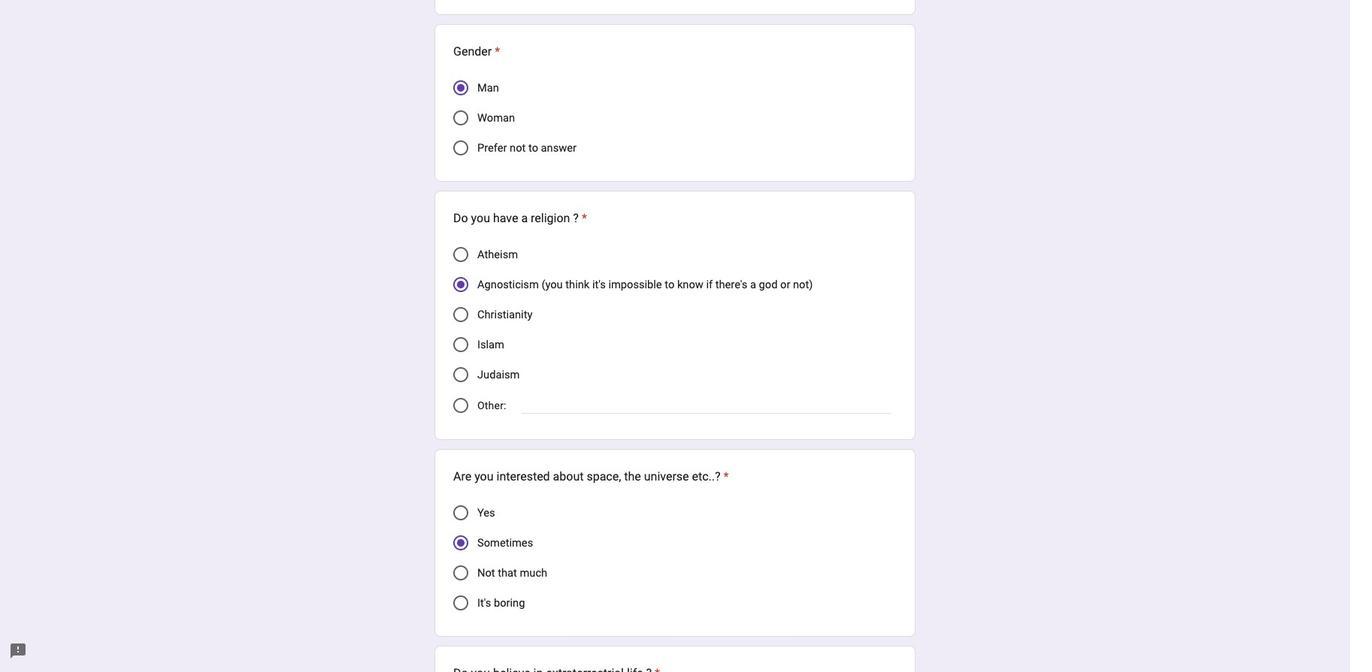 Task type: describe. For each thing, give the bounding box(es) containing it.
you for do
[[471, 212, 490, 226]]

the
[[624, 470, 641, 484]]

sometimes image
[[457, 540, 465, 548]]

It's boring radio
[[453, 596, 468, 611]]

Agnosticism (you think it's impossible to know if there's a god or not) radio
[[453, 278, 468, 293]]

heading for yes
[[453, 469, 729, 487]]

man
[[477, 81, 499, 95]]

answer
[[541, 142, 577, 155]]

think
[[566, 278, 590, 292]]

gender
[[453, 45, 492, 59]]

1 vertical spatial a
[[750, 278, 756, 292]]

agnosticism
[[477, 278, 539, 292]]

do you have a religion ? *
[[453, 212, 587, 226]]

islam image
[[453, 338, 468, 353]]

Atheism radio
[[453, 248, 468, 263]]

agnosticism (you think it's impossible to know if there's a god or not)
[[477, 278, 813, 292]]

if
[[706, 278, 713, 292]]

atheism
[[477, 248, 518, 262]]

not
[[510, 142, 526, 155]]

are you interested about space, the universe etc..? *
[[453, 470, 729, 484]]

sometimes
[[477, 537, 533, 551]]

heading for atheism
[[453, 210, 587, 228]]

impossible
[[608, 278, 662, 292]]

yes
[[477, 507, 495, 520]]

Other: radio
[[453, 399, 468, 414]]

prefer not to answer image
[[453, 141, 468, 156]]

prefer not to answer
[[477, 142, 577, 155]]

christianity image
[[453, 308, 468, 323]]

religion
[[531, 212, 570, 226]]

Woman radio
[[453, 111, 468, 126]]

judaism
[[477, 369, 520, 382]]

woman
[[477, 112, 515, 125]]

it's boring
[[477, 597, 525, 611]]

islam
[[477, 339, 504, 352]]

know
[[677, 278, 703, 292]]

universe
[[644, 470, 689, 484]]

it's
[[477, 597, 491, 611]]

Islam radio
[[453, 338, 468, 353]]

(you
[[542, 278, 563, 292]]

Christianity radio
[[453, 308, 468, 323]]

it's boring image
[[453, 596, 468, 611]]

Prefer not to answer radio
[[453, 141, 468, 156]]

Judaism radio
[[453, 368, 468, 383]]

Man radio
[[453, 81, 468, 96]]



Task type: locate. For each thing, give the bounding box(es) containing it.
that
[[498, 567, 517, 581]]

Not that much radio
[[453, 566, 468, 581]]

1 horizontal spatial a
[[750, 278, 756, 292]]

god
[[759, 278, 778, 292]]

you for are
[[474, 470, 494, 484]]

* right etc..?
[[724, 470, 729, 484]]

prefer
[[477, 142, 507, 155]]

atheism image
[[453, 248, 468, 263]]

agnosticism (you think it's impossible to know if there's a god or not) image
[[457, 281, 465, 289]]

you right "do"
[[471, 212, 490, 226]]

to
[[528, 142, 538, 155], [665, 278, 674, 292]]

Sometimes radio
[[453, 536, 468, 551]]

have
[[493, 212, 518, 226]]

man image
[[457, 84, 465, 92]]

do
[[453, 212, 468, 226]]

1 horizontal spatial to
[[665, 278, 674, 292]]

much
[[520, 567, 547, 581]]

3 heading from the top
[[453, 469, 729, 487]]

not that much
[[477, 567, 547, 581]]

yes image
[[453, 506, 468, 521]]

*
[[495, 45, 500, 59], [582, 212, 587, 226], [724, 470, 729, 484]]

to right not
[[528, 142, 538, 155]]

0 horizontal spatial *
[[495, 45, 500, 59]]

0 horizontal spatial to
[[528, 142, 538, 155]]

heading for man
[[453, 43, 500, 61]]

2 vertical spatial *
[[724, 470, 729, 484]]

about
[[553, 470, 584, 484]]

heading
[[453, 43, 500, 61], [453, 210, 587, 228], [453, 469, 729, 487], [453, 666, 660, 673]]

4 heading from the top
[[453, 666, 660, 673]]

interested
[[497, 470, 550, 484]]

required question element for gender
[[492, 43, 500, 61]]

etc..?
[[692, 470, 721, 484]]

2 horizontal spatial *
[[724, 470, 729, 484]]

required question element
[[492, 43, 500, 61], [579, 210, 587, 228], [721, 469, 729, 487], [652, 666, 660, 673]]

0 vertical spatial you
[[471, 212, 490, 226]]

heading containing are you interested about space, the universe etc..?
[[453, 469, 729, 487]]

you
[[471, 212, 490, 226], [474, 470, 494, 484]]

gender *
[[453, 45, 500, 59]]

space,
[[587, 470, 621, 484]]

woman image
[[453, 111, 468, 126]]

2 heading from the top
[[453, 210, 587, 228]]

0 vertical spatial to
[[528, 142, 538, 155]]

boring
[[494, 597, 525, 611]]

judaism image
[[453, 368, 468, 383]]

Other response text field
[[521, 396, 891, 414]]

you right 'are'
[[474, 470, 494, 484]]

are
[[453, 470, 471, 484]]

1 vertical spatial *
[[582, 212, 587, 226]]

1 vertical spatial to
[[665, 278, 674, 292]]

Yes radio
[[453, 506, 468, 521]]

0 vertical spatial *
[[495, 45, 500, 59]]

a left god
[[750, 278, 756, 292]]

not that much image
[[453, 566, 468, 581]]

required question element for do you have a religion ?
[[579, 210, 587, 228]]

heading containing do you have a religion ?
[[453, 210, 587, 228]]

a right have
[[521, 212, 528, 226]]

there's
[[715, 278, 747, 292]]

1 heading from the top
[[453, 43, 500, 61]]

1 vertical spatial you
[[474, 470, 494, 484]]

0 horizontal spatial a
[[521, 212, 528, 226]]

* right ?
[[582, 212, 587, 226]]

or
[[780, 278, 790, 292]]

it's
[[592, 278, 606, 292]]

0 vertical spatial a
[[521, 212, 528, 226]]

not
[[477, 567, 495, 581]]

1 horizontal spatial *
[[582, 212, 587, 226]]

?
[[573, 212, 579, 226]]

other:
[[477, 400, 506, 412]]

to left know
[[665, 278, 674, 292]]

required question element for are you interested about space, the universe etc..?
[[721, 469, 729, 487]]

a
[[521, 212, 528, 226], [750, 278, 756, 292]]

heading containing gender
[[453, 43, 500, 61]]

christianity
[[477, 308, 533, 322]]

not)
[[793, 278, 813, 292]]

* right gender
[[495, 45, 500, 59]]



Task type: vqa. For each thing, say whether or not it's contained in the screenshot.
"AGNOSTICISM (YOU THINK IT'S IMPOSSIBLE TO KNOW IF THERE'S A GOD OR NOT)" icon
yes



